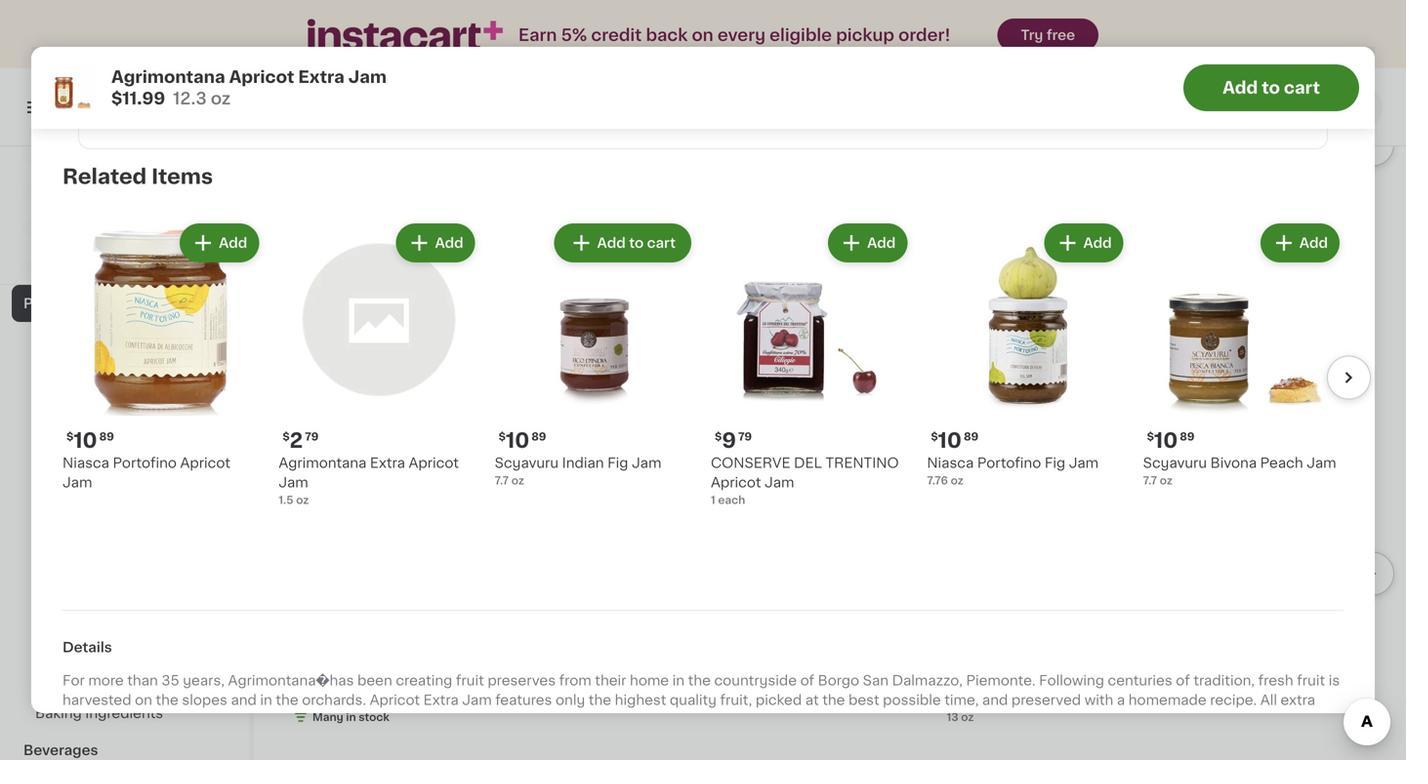 Task type: locate. For each thing, give the bounding box(es) containing it.
1 horizontal spatial kick,
[[991, 244, 1024, 258]]

for right toast
[[1126, 714, 1145, 727]]

picked up flavorings,
[[756, 694, 802, 708]]

0 vertical spatial all
[[205, 103, 219, 114]]

many in stock down orchards.
[[313, 713, 390, 723]]

rigoni di asiago mielbio linden tiglio honey button
[[729, 0, 931, 277]]

$ up '1.5'
[[283, 432, 290, 442]]

add button for niasca portofino apricot jam
[[182, 226, 257, 261]]

1 horizontal spatial many
[[313, 713, 343, 723]]

10 for scyavuru bivona peach jam
[[1154, 431, 1178, 451]]

0 vertical spatial add to cart button
[[1184, 64, 1360, 111]]

1 sweetness from the left
[[374, 244, 449, 258]]

at down borgo
[[806, 694, 819, 708]]

niasca up 7.76
[[927, 456, 974, 470]]

7 oz button
[[729, 416, 931, 687]]

1 horizontal spatial to
[[629, 236, 644, 250]]

1 fruit from the left
[[456, 675, 484, 688]]

preserves up enjoy
[[128, 714, 196, 727]]

paleo inside mike's hot honey honey with a kick, sweetness & heat, gluten-free & paleo 12 oz
[[434, 264, 472, 278]]

picked down 'spread'
[[980, 733, 1026, 747]]

2 add button from the left
[[398, 226, 473, 261]]

1 horizontal spatial add to cart button
[[1184, 64, 1360, 111]]

1 horizontal spatial 79
[[738, 432, 752, 442]]

the down butter
[[999, 714, 1022, 727]]

add button
[[182, 226, 257, 261], [398, 226, 473, 261], [830, 226, 906, 261], [1046, 226, 1122, 261], [1263, 226, 1338, 261]]

1 vertical spatial on
[[135, 694, 152, 708]]

fig inside scyavuru indian fig jam 7.7 oz
[[608, 456, 628, 470]]

1 horizontal spatial sweetness
[[1027, 244, 1103, 258]]

with inside mike's hot honey honey with a kick, sweetness & heat, gluten-free & paleo 12 oz
[[293, 244, 322, 258]]

syrups
[[96, 371, 144, 385]]

$ for conserve del trentino apricot jam
[[715, 432, 722, 442]]

the
[[688, 675, 711, 688], [156, 694, 179, 708], [276, 694, 299, 708], [589, 694, 611, 708], [823, 694, 845, 708], [999, 714, 1022, 727], [1047, 733, 1069, 747], [1244, 733, 1266, 747]]

0 horizontal spatial stock
[[168, 108, 199, 119]]

1 $ from the left
[[66, 432, 74, 442]]

at down jam
[[1030, 733, 1043, 747]]

jam inside niasca portofino fig jam 7.76 oz
[[1069, 456, 1099, 470]]

a
[[325, 244, 334, 258], [979, 244, 987, 258], [1117, 694, 1125, 708], [1148, 714, 1156, 727], [329, 733, 337, 747], [505, 753, 513, 761]]

None search field
[[279, 80, 678, 135]]

scyavuru left "indian"
[[495, 456, 559, 470]]

2 gluten- from the left
[[987, 264, 1040, 278]]

possible
[[883, 694, 941, 708]]

with
[[293, 244, 322, 258], [947, 244, 976, 258], [1220, 244, 1249, 258], [1085, 694, 1114, 708], [267, 714, 296, 727]]

0 horizontal spatial 12.3
[[103, 88, 124, 99]]

niasca inside niasca portofino apricot jam
[[63, 456, 109, 470]]

1 horizontal spatial paleo
[[1088, 264, 1126, 278]]

salad dressing & toppings link
[[12, 434, 237, 471]]

3 89 from the left
[[964, 432, 979, 442]]

all
[[205, 103, 219, 114], [1261, 694, 1277, 708]]

0 horizontal spatial add to cart
[[597, 236, 676, 250]]

&
[[65, 223, 76, 236], [452, 244, 463, 258], [1106, 244, 1117, 258], [66, 260, 78, 273], [420, 264, 431, 278], [1073, 264, 1084, 278], [147, 371, 158, 385], [141, 445, 152, 459], [138, 482, 149, 496], [156, 613, 167, 627], [85, 670, 96, 684]]

1 gluten- from the left
[[334, 264, 386, 278]]

their
[[595, 675, 626, 688]]

added
[[653, 714, 697, 727]]

add for scyavuru bivona peach jam
[[1300, 236, 1328, 250]]

agrimontana's
[[521, 733, 619, 747]]

& inside doughs, gelatins & bake mixes
[[156, 613, 167, 627]]

cherries
[[921, 733, 977, 747]]

free for mike's hot honey honey with a kick, sweetness & heat, gluten-free & paleo 12 oz
[[386, 264, 416, 278]]

1 vertical spatial all
[[1261, 694, 1277, 708]]

than left 35
[[127, 675, 158, 688]]

1 horizontal spatial fig
[[1045, 456, 1066, 470]]

free
[[386, 264, 416, 278], [1040, 264, 1070, 278]]

honey inside mieli thun italian wild flower honey
[[511, 244, 557, 258]]

0 horizontal spatial fig
[[608, 456, 628, 470]]

1 vertical spatial at
[[806, 694, 819, 708]]

heat, inside 'mike's hot honey honey with a kick, sweetness & heat, gluten-free & paleo'
[[947, 264, 984, 278]]

$ 9 79
[[715, 431, 752, 451]]

apricot
[[194, 50, 244, 63], [229, 69, 294, 85], [180, 456, 230, 470], [409, 456, 459, 470], [711, 476, 761, 490], [384, 655, 435, 668], [370, 694, 420, 708]]

sweetness for mike's hot honey honey with a kick, sweetness & heat, gluten-free & paleo 12 oz
[[374, 244, 449, 258]]

in up 'quality'
[[673, 675, 685, 688]]

jam inside for more than 35 years, agrimontana�has been creating fruit preserves from their home in the countryside of borgo san dalmazzo, piemonte. following centuries of tradition, fresh fruit is harvested on the slopes and in the orchards. apricot extra jam features only the highest quality fruit, picked at the best possible time, and preserved with a homemade recipe. all extra jams and preserves are made with pure fruit, sugar cane, and lemon juice (without any added colors, flavorings, or preservatives). spread the jam over toast for a wholesome breakfast or snack, or enjoy drizzled over gelato for a sweet dessert. each jar of agrimontana's wild cherry extra preserve consists of 70% cherries picked at the height of ripeness under the emilia romagna sun! a truly magnificent addition to toast, yogurt or as a filling for pies, cakes and trifles!
[[462, 694, 492, 708]]

with up gelato
[[267, 714, 296, 727]]

fruit, down 7 oz
[[720, 694, 752, 708]]

paleo inside 'mike's hot honey honey with a kick, sweetness & heat, gluten-free & paleo'
[[1088, 264, 1126, 278]]

0 horizontal spatial agrimontana apricot extra jam 12.3 oz
[[103, 50, 283, 99]]

3 hot from the left
[[1212, 225, 1237, 239]]

0 vertical spatial many in stock
[[122, 108, 199, 119]]

1 vertical spatial add to cart button
[[556, 226, 690, 261]]

preserves up features
[[488, 675, 556, 688]]

fruit, up sweet
[[334, 714, 366, 727]]

$ for scyavuru indian fig jam
[[499, 432, 506, 442]]

gluten- inside mike's hot honey honey with a kick, sweetness & heat, gluten-free & paleo 12 oz
[[334, 264, 386, 278]]

add left mieli
[[435, 236, 464, 250]]

89 up niasca portofino fig jam 7.76 oz
[[964, 432, 979, 442]]

1 horizontal spatial fruit,
[[720, 694, 752, 708]]

0 horizontal spatial scyavuru
[[495, 456, 559, 470]]

on right back on the top left of page
[[692, 27, 714, 43]]

35
[[162, 675, 179, 688]]

5 add button from the left
[[1263, 226, 1338, 261]]

1 horizontal spatial 7.7
[[1143, 475, 1157, 486]]

eataly link
[[103, 170, 146, 230]]

5 $ from the left
[[931, 432, 938, 442]]

toast
[[1087, 714, 1122, 727]]

oz inside 'button'
[[738, 674, 751, 684]]

1 vertical spatial over
[[226, 733, 256, 747]]

wild up cakes
[[623, 733, 653, 747]]

kick, inside 'mike's hot honey honey with a kick, sweetness & heat, gluten-free & paleo'
[[991, 244, 1024, 258]]

mike's hot honey hot honey infused with chilies
[[1165, 225, 1364, 258]]

3 $ 10 89 from the left
[[931, 431, 979, 451]]

2 free from the left
[[1040, 264, 1070, 278]]

mike's inside mike's hot honey honey with a kick, sweetness & heat, gluten-free & paleo 12 oz
[[293, 225, 336, 238]]

of
[[800, 675, 815, 688], [1176, 675, 1190, 688], [503, 733, 517, 747], [871, 733, 885, 747], [1120, 733, 1134, 747]]

hot
[[340, 225, 365, 238], [994, 225, 1019, 239], [1212, 225, 1237, 239], [1290, 225, 1315, 239]]

honey inside 'rigoni di asiago mielbio linden tiglio honey'
[[819, 244, 865, 258]]

sweetness inside mike's hot honey honey with a kick, sweetness & heat, gluten-free & paleo 12 oz
[[374, 244, 449, 258]]

0 vertical spatial wild
[[626, 225, 656, 239]]

0 vertical spatial cart
[[1284, 80, 1320, 96]]

1 horizontal spatial cart
[[1284, 80, 1320, 96]]

and up made
[[231, 694, 257, 708]]

12.3
[[103, 88, 124, 99], [173, 90, 207, 107], [293, 693, 315, 704]]

1 horizontal spatial $11.99 element
[[947, 197, 1149, 222]]

1 7.7 from the left
[[495, 475, 509, 486]]

2 scyavuru from the left
[[1143, 456, 1207, 470]]

item carousel region containing mike's hot honey honey with a kick, sweetness & heat, gluten-free & paleo
[[293, 0, 1395, 330]]

product group containing big spoon roasters wildflower honey sea salt peanut butter
[[947, 416, 1149, 726]]

$ 10 89 up scyavuru indian fig jam 7.7 oz
[[499, 431, 546, 451]]

heat, up the sponsored badge image
[[947, 264, 984, 278]]

scyavuru
[[495, 456, 559, 470], [1143, 456, 1207, 470]]

0 vertical spatial fruit,
[[720, 694, 752, 708]]

with inside mike's hot honey hot honey infused with chilies
[[1220, 244, 1249, 258]]

0 horizontal spatial on
[[135, 694, 152, 708]]

stock left "all stores" at the top left
[[168, 108, 199, 119]]

the down breakfast
[[1244, 733, 1266, 747]]

0 horizontal spatial for
[[307, 733, 326, 747]]

1 79 from the left
[[738, 432, 752, 442]]

dalmazzo,
[[892, 675, 963, 688]]

free inside 'mike's hot honey honey with a kick, sweetness & heat, gluten-free & paleo'
[[1040, 264, 1070, 278]]

hot for mike's hot honey honey with a kick, sweetness & heat, gluten-free & paleo 12 oz
[[340, 225, 365, 238]]

apricot inside niasca portofino apricot jam
[[180, 456, 230, 470]]

hot for mike's hot honey hot honey infused with chilies
[[1212, 225, 1237, 239]]

best
[[849, 694, 880, 708]]

4 89 from the left
[[1180, 432, 1195, 442]]

0 horizontal spatial heat,
[[293, 264, 330, 278]]

1 hot from the left
[[340, 225, 365, 238]]

$ 10 89 for scyavuru bivona peach jam
[[1147, 431, 1195, 451]]

$ for niasca portofino fig jam
[[931, 432, 938, 442]]

add button for scyavuru bivona peach jam
[[1263, 226, 1338, 261]]

100% satisfaction guarantee button
[[30, 250, 219, 270]]

a inside mike's hot honey honey with a kick, sweetness & heat, gluten-free & paleo 12 oz
[[325, 244, 334, 258]]

fruit left is
[[1297, 675, 1325, 688]]

3 $ from the left
[[283, 432, 290, 442]]

product group containing agrimontana apricot extra jam
[[293, 416, 495, 730]]

10 up scyavuru indian fig jam 7.7 oz
[[506, 431, 530, 451]]

hot inside mike's hot honey honey with a kick, sweetness & heat, gluten-free & paleo 12 oz
[[340, 225, 365, 238]]

add to cart button
[[1184, 64, 1360, 111], [556, 226, 690, 261]]

10 right salad
[[74, 431, 97, 451]]

$ up salad
[[66, 432, 74, 442]]

1 fig from the left
[[608, 456, 628, 470]]

with inside 'mike's hot honey honey with a kick, sweetness & heat, gluten-free & paleo'
[[947, 244, 976, 258]]

product group containing 4.5 oz
[[1165, 416, 1367, 687]]

item carousel region containing agrimontana apricot extra jam
[[293, 408, 1395, 760]]

add left infused
[[1084, 236, 1112, 250]]

of left borgo
[[800, 675, 815, 688]]

$ up "conserve"
[[715, 432, 722, 442]]

sweetness for mike's hot honey honey with a kick, sweetness & heat, gluten-free & paleo
[[1027, 244, 1103, 258]]

wild inside for more than 35 years, agrimontana�has been creating fruit preserves from their home in the countryside of borgo san dalmazzo, piemonte. following centuries of tradition, fresh fruit is harvested on the slopes and in the orchards. apricot extra jam features only the highest quality fruit, picked at the best possible time, and preserved with a homemade recipe. all extra jams and preserves are made with pure fruit, sugar cane, and lemon juice (without any added colors, flavorings, or preservatives). spread the jam over toast for a wholesome breakfast or snack, or enjoy drizzled over gelato for a sweet dessert. each jar of agrimontana's wild cherry extra preserve consists of 70% cherries picked at the height of ripeness under the emilia romagna sun! a truly magnificent addition to toast, yogurt or as a filling for pies, cakes and trifles!
[[623, 733, 653, 747]]

product group containing 2
[[279, 220, 479, 508]]

agrimontana apricot extra jam 12.3 oz up sugar
[[293, 655, 473, 704]]

apricot inside the 'agrimontana apricot extra jam $11.99 12.3 oz'
[[229, 69, 294, 85]]

to up 11am
[[1262, 80, 1280, 96]]

eligible
[[770, 27, 832, 43]]

rigoni
[[729, 225, 773, 238]]

add for agrimontana extra apricot jam
[[435, 236, 464, 250]]

add to cart
[[1223, 80, 1320, 96], [597, 236, 676, 250]]

1 scyavuru from the left
[[495, 456, 559, 470]]

following
[[1039, 675, 1105, 688]]

harvested
[[63, 694, 131, 708]]

79 right 2
[[305, 432, 319, 442]]

2 10 from the left
[[506, 431, 530, 451]]

honeys, syrups & nectars link
[[12, 359, 237, 397]]

chilies
[[1253, 244, 1299, 258]]

mike's hot honey honey with a kick, sweetness & heat, gluten-free & paleo
[[947, 225, 1126, 278]]

add down the $14.19 element on the top of page
[[867, 236, 896, 250]]

2 fig from the left
[[1045, 456, 1066, 470]]

2 horizontal spatial to
[[1262, 80, 1280, 96]]

2 horizontal spatial mike's
[[1165, 225, 1208, 239]]

$ up "scyavuru bivona peach jam 7.7 oz"
[[1147, 432, 1154, 442]]

than down the eggs
[[84, 237, 109, 248]]

to down sweet
[[358, 753, 373, 761]]

with up 12
[[293, 244, 322, 258]]

for
[[63, 675, 85, 688]]

0 horizontal spatial 79
[[305, 432, 319, 442]]

2 paleo from the left
[[1088, 264, 1126, 278]]

cakes
[[615, 753, 656, 761]]

product group
[[293, 0, 495, 296], [511, 0, 713, 300], [729, 0, 931, 277], [947, 0, 1149, 314], [63, 220, 263, 493], [279, 220, 479, 508], [495, 220, 695, 489], [711, 220, 912, 508], [927, 220, 1128, 489], [1143, 220, 1344, 489], [293, 416, 495, 730], [511, 416, 713, 687], [729, 416, 931, 687], [947, 416, 1149, 726], [1165, 416, 1367, 687]]

over down the preserved
[[1054, 714, 1083, 727]]

stock up sweet
[[359, 713, 390, 723]]

7.7 inside "scyavuru bivona peach jam 7.7 oz"
[[1143, 475, 1157, 486]]

agrimontana extra apricot jam 1.5 oz
[[279, 456, 459, 506]]

0 horizontal spatial $11.99 element
[[293, 197, 495, 222]]

10 for scyavuru indian fig jam
[[506, 431, 530, 451]]

4 $ 10 89 from the left
[[1147, 431, 1195, 451]]

2 $ 10 89 from the left
[[499, 431, 546, 451]]

product group containing 7 oz
[[729, 416, 931, 687]]

extra inside agrimontana extra apricot jam 1.5 oz
[[370, 456, 405, 470]]

0 horizontal spatial sweetness
[[374, 244, 449, 258]]

all up breakfast
[[1261, 694, 1277, 708]]

gelatins
[[96, 613, 153, 627]]

0 vertical spatial stock
[[168, 108, 199, 119]]

fruit
[[456, 675, 484, 688], [1297, 675, 1325, 688]]

7.7 inside scyavuru indian fig jam 7.7 oz
[[495, 475, 509, 486]]

and up each
[[452, 714, 478, 727]]

pure
[[299, 714, 330, 727]]

79 for 9
[[738, 432, 752, 442]]

for down pure
[[307, 733, 326, 747]]

2 heat, from the left
[[947, 264, 984, 278]]

$ for agrimontana extra apricot jam
[[283, 432, 290, 442]]

1 horizontal spatial niasca
[[927, 456, 974, 470]]

0 horizontal spatial mike's
[[293, 225, 336, 238]]

89 up "scyavuru bivona peach jam 7.7 oz"
[[1180, 432, 1195, 442]]

instacart logo image
[[66, 96, 184, 119]]

$ up scyavuru indian fig jam 7.7 oz
[[499, 432, 506, 442]]

over down made
[[226, 733, 256, 747]]

sun!
[[132, 753, 161, 761]]

2 niasca from the left
[[927, 456, 974, 470]]

hot for mike's hot honey honey with a kick, sweetness & heat, gluten-free & paleo
[[994, 225, 1019, 239]]

only
[[556, 694, 585, 708]]

10 up "scyavuru bivona peach jam 7.7 oz"
[[1154, 431, 1178, 451]]

1 horizontal spatial agrimontana apricot extra jam 12.3 oz
[[293, 655, 473, 704]]

1 $11.99 element from the left
[[293, 197, 495, 222]]

all left "stores"
[[205, 103, 219, 114]]

1 horizontal spatial at
[[982, 100, 997, 114]]

mieli
[[511, 225, 543, 239]]

1 vertical spatial preserves
[[128, 714, 196, 727]]

gluten-
[[334, 264, 386, 278], [987, 264, 1040, 278]]

centuries
[[1108, 675, 1173, 688]]

product group containing 9
[[711, 220, 912, 508]]

6 $ from the left
[[1147, 432, 1154, 442]]

sweetness inside 'mike's hot honey honey with a kick, sweetness & heat, gluten-free & paleo'
[[1027, 244, 1103, 258]]

apricot inside 'conserve del trentino apricot jam 1 each'
[[711, 476, 761, 490]]

oz inside big spoon roasters wildflower honey sea salt peanut butter 13 oz
[[961, 713, 974, 723]]

at left 10250
[[982, 100, 997, 114]]

scyavuru for scyavuru indian fig jam
[[495, 456, 559, 470]]

on
[[692, 27, 714, 43], [135, 694, 152, 708]]

1 horizontal spatial scyavuru
[[1143, 456, 1207, 470]]

scyavuru inside "scyavuru bivona peach jam 7.7 oz"
[[1143, 456, 1207, 470]]

2 hot from the left
[[994, 225, 1019, 239]]

1 horizontal spatial picked
[[980, 733, 1026, 747]]

mike's up infused
[[1165, 225, 1208, 239]]

hot inside 'mike's hot honey honey with a kick, sweetness & heat, gluten-free & paleo'
[[994, 225, 1019, 239]]

1 $ 10 89 from the left
[[66, 431, 114, 451]]

2 7.7 from the left
[[1143, 475, 1157, 486]]

stores
[[222, 103, 257, 114]]

kick, for mike's hot honey honey with a kick, sweetness & heat, gluten-free & paleo 12 oz
[[337, 244, 370, 258]]

orchards.
[[302, 694, 366, 708]]

jam inside niasca portofino apricot jam
[[63, 476, 92, 490]]

4 hot from the left
[[1290, 225, 1315, 239]]

portofino
[[113, 456, 177, 470], [977, 456, 1041, 470]]

many in stock down $11.99
[[122, 108, 199, 119]]

4 $ from the left
[[499, 432, 506, 442]]

1 niasca from the left
[[63, 456, 109, 470]]

paleo for mike's hot honey honey with a kick, sweetness & heat, gluten-free & paleo 12 oz
[[434, 264, 472, 278]]

many
[[122, 108, 153, 119], [313, 713, 343, 723]]

1
[[711, 495, 716, 506]]

1 heat, from the left
[[293, 264, 330, 278]]

2 79 from the left
[[305, 432, 319, 442]]

1 horizontal spatial mike's
[[947, 225, 990, 239]]

$ inside $ 9 79
[[715, 432, 722, 442]]

pickup
[[836, 27, 895, 43]]

0 vertical spatial over
[[1054, 714, 1083, 727]]

niasca inside niasca portofino fig jam 7.76 oz
[[927, 456, 974, 470]]

pasta
[[23, 260, 63, 273]]

any
[[624, 714, 650, 727]]

wild inside mieli thun italian wild flower honey
[[626, 225, 656, 239]]

heat, inside mike's hot honey honey with a kick, sweetness & heat, gluten-free & paleo 12 oz
[[293, 264, 330, 278]]

features
[[495, 694, 552, 708]]

instacart plus icon image
[[308, 19, 503, 51]]

1 10 from the left
[[74, 431, 97, 451]]

4 10 from the left
[[1154, 431, 1178, 451]]

2 horizontal spatial 12.3
[[293, 693, 315, 704]]

$ 10 89 up "scyavuru bivona peach jam 7.7 oz"
[[1147, 431, 1195, 451]]

in down orchards.
[[346, 713, 356, 723]]

apricot inside agrimontana extra apricot jam 1.5 oz
[[409, 456, 459, 470]]

$ inside $ 2 79
[[283, 432, 290, 442]]

1 horizontal spatial add to cart
[[1223, 80, 1320, 96]]

jam
[[1025, 714, 1050, 727]]

scyavuru inside scyavuru indian fig jam 7.7 oz
[[495, 456, 559, 470]]

heat, up 12
[[293, 264, 330, 278]]

emilia
[[1270, 733, 1311, 747]]

0 horizontal spatial portofino
[[113, 456, 177, 470]]

12.3 down agrimontana�has at the bottom left
[[293, 693, 315, 704]]

10am - 11am link
[[1158, 96, 1279, 119]]

gluten- inside 'mike's hot honey honey with a kick, sweetness & heat, gluten-free & paleo'
[[987, 264, 1040, 278]]

item carousel region
[[293, 0, 1395, 330], [63, 212, 1371, 564], [293, 408, 1395, 760]]

with left chilies
[[1220, 244, 1249, 258]]

$ up 7.76
[[931, 432, 938, 442]]

1 portofino from the left
[[113, 456, 177, 470]]

$ 10 89 for niasca portofino fig jam
[[931, 431, 979, 451]]

79 inside $ 9 79
[[738, 432, 752, 442]]

1 mike's from the left
[[293, 225, 336, 238]]

0 horizontal spatial kick,
[[337, 244, 370, 258]]

2 $ from the left
[[715, 432, 722, 442]]

2 horizontal spatial at
[[1030, 733, 1043, 747]]

2 vertical spatial to
[[358, 753, 373, 761]]

kick, inside mike's hot honey honey with a kick, sweetness & heat, gluten-free & paleo 12 oz
[[337, 244, 370, 258]]

0 horizontal spatial over
[[226, 733, 256, 747]]

1 horizontal spatial fruit
[[1297, 675, 1325, 688]]

or left as
[[468, 753, 482, 761]]

12.3 up bakery link
[[103, 88, 124, 99]]

2 $11.99 element from the left
[[947, 197, 1149, 222]]

0 horizontal spatial to
[[358, 753, 373, 761]]

wildflower
[[947, 674, 1020, 688]]

fig
[[608, 456, 628, 470], [1045, 456, 1066, 470]]

1 89 from the left
[[99, 432, 114, 442]]

2 kick, from the left
[[991, 244, 1024, 258]]

portofino for fig
[[977, 456, 1041, 470]]

portofino inside niasca portofino fig jam 7.76 oz
[[977, 456, 1041, 470]]

$14.19 element
[[729, 197, 931, 222]]

is
[[1329, 675, 1340, 688]]

7.7 for scyavuru indian fig jam
[[495, 475, 509, 486]]

higher
[[44, 237, 82, 248]]

0 vertical spatial for
[[1126, 714, 1145, 727]]

fig inside niasca portofino fig jam 7.76 oz
[[1045, 456, 1066, 470]]

3 add button from the left
[[830, 226, 906, 261]]

niasca up pickled
[[63, 456, 109, 470]]

on down seasonings
[[135, 694, 152, 708]]

mike's hot honey honey with a kick, sweetness & heat, gluten-free & paleo button
[[947, 0, 1149, 296]]

santa
[[1050, 100, 1094, 114]]

1 horizontal spatial heat,
[[947, 264, 984, 278]]

-
[[1233, 100, 1240, 114]]

0 vertical spatial at
[[982, 100, 997, 114]]

many down $11.99
[[122, 108, 153, 119]]

12
[[293, 283, 304, 294]]

89 up scyavuru indian fig jam 7.7 oz
[[532, 432, 546, 442]]

fruit right creating
[[456, 675, 484, 688]]

linden
[[729, 244, 776, 258]]

1 vertical spatial wild
[[623, 733, 653, 747]]

2 portofino from the left
[[977, 456, 1041, 470]]

1 vertical spatial picked
[[980, 733, 1026, 747]]

0 horizontal spatial free
[[386, 264, 416, 278]]

credit
[[591, 27, 642, 43]]

olives
[[153, 482, 195, 496]]

the down 35
[[156, 694, 179, 708]]

with up the sponsored badge image
[[947, 244, 976, 258]]

79 inside $ 2 79
[[305, 432, 319, 442]]

1 add button from the left
[[182, 226, 257, 261]]

89 up dressing
[[99, 432, 114, 442]]

add right chilies
[[1300, 236, 1328, 250]]

0
[[1352, 101, 1362, 114]]

1 horizontal spatial free
[[1040, 264, 1070, 278]]

100%
[[50, 256, 80, 267]]

1 horizontal spatial many in stock
[[313, 713, 390, 723]]

1 vertical spatial add to cart
[[597, 236, 676, 250]]

with up toast
[[1085, 694, 1114, 708]]

$
[[66, 432, 74, 442], [715, 432, 722, 442], [283, 432, 290, 442], [499, 432, 506, 442], [931, 432, 938, 442], [1147, 432, 1154, 442]]

1 vertical spatial cart
[[647, 236, 676, 250]]

3 10 from the left
[[938, 431, 962, 451]]

1 horizontal spatial than
[[127, 675, 158, 688]]

2 mike's from the left
[[947, 225, 990, 239]]

2 89 from the left
[[532, 432, 546, 442]]

$11.99 element up 'mike's hot honey honey with a kick, sweetness & heat, gluten-free & paleo'
[[947, 197, 1149, 222]]

1 paleo from the left
[[434, 264, 472, 278]]

3 mike's from the left
[[1165, 225, 1208, 239]]

oz inside mike's hot honey honey with a kick, sweetness & heat, gluten-free & paleo 12 oz
[[307, 283, 320, 294]]

1 vertical spatial to
[[629, 236, 644, 250]]

0 horizontal spatial than
[[84, 237, 109, 248]]

0 vertical spatial on
[[692, 27, 714, 43]]

portofino inside niasca portofino apricot jam
[[113, 456, 177, 470]]

kick,
[[337, 244, 370, 258], [991, 244, 1024, 258]]

$ 10 89 up goods
[[66, 431, 114, 451]]

1 horizontal spatial over
[[1054, 714, 1083, 727]]

bake
[[171, 613, 205, 627]]

0 vertical spatial many
[[122, 108, 153, 119]]

mike's inside 'mike's hot honey honey with a kick, sweetness & heat, gluten-free & paleo'
[[947, 225, 990, 239]]

10 up 7.76
[[938, 431, 962, 451]]

$3.89 element
[[511, 197, 713, 222]]

0 horizontal spatial preserves
[[128, 714, 196, 727]]

0 horizontal spatial gluten-
[[334, 264, 386, 278]]

of down toast
[[1120, 733, 1134, 747]]

1 vertical spatial many
[[313, 713, 343, 723]]

0 horizontal spatial 7.7
[[495, 475, 509, 486]]

heat, for mike's hot honey honey with a kick, sweetness & heat, gluten-free & paleo 12 oz
[[293, 264, 330, 278]]

scyavuru left bivona
[[1143, 456, 1207, 470]]

1 horizontal spatial portofino
[[977, 456, 1041, 470]]

2
[[290, 431, 303, 451]]

jam inside "scyavuru bivona peach jam 7.7 oz"
[[1307, 456, 1337, 470]]

nectars
[[162, 371, 216, 385]]

1 horizontal spatial 12.3
[[173, 90, 207, 107]]

salad
[[35, 445, 73, 459]]

doughs, gelatins & bake mixes
[[35, 613, 205, 647]]

mike's up the sponsored badge image
[[947, 225, 990, 239]]

5%
[[561, 27, 587, 43]]

many down orchards.
[[313, 713, 343, 723]]

mike's inside mike's hot honey hot honey infused with chilies
[[1165, 225, 1208, 239]]

mike's for mike's hot honey hot honey infused with chilies
[[1165, 225, 1208, 239]]

homemade
[[1129, 694, 1207, 708]]

0 horizontal spatial fruit,
[[334, 714, 366, 727]]

79 for 2
[[305, 432, 319, 442]]

0 horizontal spatial niasca
[[63, 456, 109, 470]]

2 sweetness from the left
[[1027, 244, 1103, 258]]

add to cart up 11am
[[1223, 80, 1320, 96]]

1 kick, from the left
[[337, 244, 370, 258]]

to right italian
[[629, 236, 644, 250]]

12.3 left "stores"
[[173, 90, 207, 107]]

for down agrimontana's
[[557, 753, 576, 761]]

1 vertical spatial than
[[127, 675, 158, 688]]

$11.99 element
[[293, 197, 495, 222], [947, 197, 1149, 222]]

and down cherry
[[659, 753, 685, 761]]

1 free from the left
[[386, 264, 416, 278]]

to inside for more than 35 years, agrimontana�has been creating fruit preserves from their home in the countryside of borgo san dalmazzo, piemonte. following centuries of tradition, fresh fruit is harvested on the slopes and in the orchards. apricot extra jam features only the highest quality fruit, picked at the best possible time, and preserved with a homemade recipe. all extra jams and preserves are made with pure fruit, sugar cane, and lemon juice (without any added colors, flavorings, or preservatives). spread the jam over toast for a wholesome breakfast or snack, or enjoy drizzled over gelato for a sweet dessert. each jar of agrimontana's wild cherry extra preserve consists of 70% cherries picked at the height of ripeness under the emilia romagna sun! a truly magnificent addition to toast, yogurt or as a filling for pies, cakes and trifles!
[[358, 753, 373, 761]]

all stores link
[[66, 80, 258, 135]]

agrimontana apricot extra jam 12.3 oz up "all stores" at the top left
[[103, 50, 283, 99]]

4 add button from the left
[[1046, 226, 1122, 261]]

oz inside agrimontana extra apricot jam 1.5 oz
[[296, 495, 309, 506]]

0 horizontal spatial paleo
[[434, 264, 472, 278]]

$ 10 89 up 7.76
[[931, 431, 979, 451]]

pasta & rice
[[23, 260, 112, 273]]

fresh
[[1259, 675, 1294, 688]]

for more than 35 years, agrimontana�has been creating fruit preserves from their home in the countryside of borgo san dalmazzo, piemonte. following centuries of tradition, fresh fruit is harvested on the slopes and in the orchards. apricot extra jam features only the highest quality fruit, picked at the best possible time, and preserved with a homemade recipe. all extra jams and preserves are made with pure fruit, sugar cane, and lemon juice (without any added colors, flavorings, or preservatives). spread the jam over toast for a wholesome breakfast or snack, or enjoy drizzled over gelato for a sweet dessert. each jar of agrimontana's wild cherry extra preserve consists of 70% cherries picked at the height of ripeness under the emilia romagna sun! a truly magnificent addition to toast, yogurt or as a filling for pies, cakes and trifles!
[[63, 675, 1340, 761]]

niasca for niasca portofino fig jam 7.76 oz
[[927, 456, 974, 470]]

7.7 for scyavuru bivona peach jam
[[1143, 475, 1157, 486]]

free inside mike's hot honey honey with a kick, sweetness & heat, gluten-free & paleo 12 oz
[[386, 264, 416, 278]]

4.5 oz
[[1165, 674, 1198, 684]]



Task type: vqa. For each thing, say whether or not it's contained in the screenshot.


Task type: describe. For each thing, give the bounding box(es) containing it.
oz inside button
[[528, 674, 541, 684]]

10250
[[1001, 100, 1047, 114]]

or down extra
[[1311, 714, 1325, 727]]

pickled goods & olives link
[[12, 471, 237, 508]]

fig for portofino
[[1045, 456, 1066, 470]]

conserve
[[711, 456, 791, 470]]

all inside for more than 35 years, agrimontana�has been creating fruit preserves from their home in the countryside of borgo san dalmazzo, piemonte. following centuries of tradition, fresh fruit is harvested on the slopes and in the orchards. apricot extra jam features only the highest quality fruit, picked at the best possible time, and preserved with a homemade recipe. all extra jams and preserves are made with pure fruit, sugar cane, and lemon juice (without any added colors, flavorings, or preservatives). spread the jam over toast for a wholesome breakfast or snack, or enjoy drizzled over gelato for a sweet dessert. each jar of agrimontana's wild cherry extra preserve consists of 70% cherries picked at the height of ripeness under the emilia romagna sun! a truly magnificent addition to toast, yogurt or as a filling for pies, cakes and trifles!
[[1261, 694, 1277, 708]]

mielbio
[[842, 225, 893, 238]]

89 for niasca portofino apricot jam
[[99, 432, 114, 442]]

colors,
[[701, 714, 747, 727]]

product group containing rigoni di asiago mielbio linden tiglio honey
[[729, 0, 931, 277]]

than inside for more than 35 years, agrimontana�has been creating fruit preserves from their home in the countryside of borgo san dalmazzo, piemonte. following centuries of tradition, fresh fruit is harvested on the slopes and in the orchards. apricot extra jam features only the highest quality fruit, picked at the best possible time, and preserved with a homemade recipe. all extra jams and preserves are made with pure fruit, sugar cane, and lemon juice (without any added colors, flavorings, or preservatives). spread the jam over toast for a wholesome breakfast or snack, or enjoy drizzled over gelato for a sweet dessert. each jar of agrimontana's wild cherry extra preserve consists of 70% cherries picked at the height of ripeness under the emilia romagna sun! a truly magnificent addition to toast, yogurt or as a filling for pies, cakes and trifles!
[[127, 675, 158, 688]]

as
[[486, 753, 501, 761]]

free for mike's hot honey honey with a kick, sweetness & heat, gluten-free & paleo
[[1040, 264, 1070, 278]]

breakfast
[[1242, 714, 1307, 727]]

or up consists
[[824, 714, 838, 727]]

1 horizontal spatial preserves
[[488, 675, 556, 688]]

the down borgo
[[823, 694, 845, 708]]

borgo
[[818, 675, 860, 688]]

more
[[1317, 366, 1354, 380]]

honeys, syrups & nectars
[[35, 371, 216, 385]]

1 vertical spatial agrimontana apricot extra jam 12.3 oz
[[293, 655, 473, 704]]

doughs, gelatins & bake mixes link
[[12, 602, 237, 658]]

1 vertical spatial for
[[307, 733, 326, 747]]

of down preservatives).
[[871, 733, 885, 747]]

jam inside 'conserve del trentino apricot jam 1 each'
[[765, 476, 794, 490]]

paleo for mike's hot honey honey with a kick, sweetness & heat, gluten-free & paleo
[[1088, 264, 1126, 278]]

juice
[[527, 714, 560, 727]]

prices
[[158, 237, 193, 248]]

big
[[947, 655, 969, 668]]

7
[[729, 674, 735, 684]]

view
[[1280, 366, 1314, 380]]

10am
[[1190, 100, 1230, 114]]

dairy
[[23, 223, 61, 236]]

89 for niasca portofino fig jam
[[964, 432, 979, 442]]

1 vertical spatial fruit,
[[334, 714, 366, 727]]

$ 2 79
[[283, 431, 319, 451]]

alcohol
[[23, 186, 77, 199]]

store
[[127, 237, 156, 248]]

niasca portofino apricot jam
[[63, 456, 230, 490]]

mike's for mike's hot honey honey with a kick, sweetness & heat, gluten-free & paleo 12 oz
[[293, 225, 336, 238]]

product group containing mieli thun italian wild flower honey
[[511, 0, 713, 300]]

related items
[[63, 167, 213, 187]]

ripeness
[[1138, 733, 1197, 747]]

8.1 oz button
[[511, 416, 713, 687]]

$ for scyavuru bivona peach jam
[[1147, 432, 1154, 442]]

quality
[[670, 694, 717, 708]]

the down agrimontana�has at the bottom left
[[276, 694, 299, 708]]

add button for niasca portofino fig jam
[[1046, 226, 1122, 261]]

satisfaction
[[82, 256, 148, 267]]

0 horizontal spatial many in stock
[[122, 108, 199, 119]]

10 for niasca portofino fig jam
[[938, 431, 962, 451]]

consists
[[809, 733, 867, 747]]

a inside 'mike's hot honey honey with a kick, sweetness & heat, gluten-free & paleo'
[[979, 244, 987, 258]]

add for niasca portofino apricot jam
[[219, 236, 247, 250]]

the down jam
[[1047, 733, 1069, 747]]

thun
[[547, 225, 578, 239]]

of right jar
[[503, 733, 517, 747]]

kick, for mike's hot honey honey with a kick, sweetness & heat, gluten-free & paleo
[[991, 244, 1024, 258]]

peach
[[1261, 456, 1303, 470]]

monica
[[1097, 100, 1153, 114]]

been
[[357, 675, 392, 688]]

of up homemade
[[1176, 675, 1190, 688]]

in up made
[[260, 694, 272, 708]]

2 horizontal spatial for
[[1126, 714, 1145, 727]]

the up (without
[[589, 694, 611, 708]]

the up 'quality'
[[688, 675, 711, 688]]

0 horizontal spatial add to cart button
[[556, 226, 690, 261]]

try
[[1021, 28, 1044, 42]]

add for niasca portofino fig jam
[[1084, 236, 1112, 250]]

oz inside button
[[1186, 674, 1198, 684]]

oz inside niasca portofino fig jam 7.76 oz
[[951, 475, 964, 486]]

eataly
[[103, 214, 146, 228]]

jam inside agrimontana extra apricot jam 1.5 oz
[[279, 476, 308, 490]]

12.3 inside product group
[[293, 693, 315, 704]]

bakery link
[[12, 137, 237, 174]]

(without
[[564, 714, 621, 727]]

2 fruit from the left
[[1297, 675, 1325, 688]]

view more link
[[1280, 363, 1367, 383]]

4.5 oz button
[[1165, 416, 1367, 687]]

89 for scyavuru indian fig jam
[[532, 432, 546, 442]]

2 vertical spatial for
[[557, 753, 576, 761]]

spices
[[35, 670, 82, 684]]

0 vertical spatial agrimontana apricot extra jam 12.3 oz
[[103, 50, 283, 99]]

tradition,
[[1194, 675, 1255, 688]]

apricot inside for more than 35 years, agrimontana�has been creating fruit preserves from their home in the countryside of borgo san dalmazzo, piemonte. following centuries of tradition, fresh fruit is harvested on the slopes and in the orchards. apricot extra jam features only the highest quality fruit, picked at the best possible time, and preserved with a homemade recipe. all extra jams and preserves are made with pure fruit, sugar cane, and lemon juice (without any added colors, flavorings, or preservatives). spread the jam over toast for a wholesome breakfast or snack, or enjoy drizzled over gelato for a sweet dessert. each jar of agrimontana's wild cherry extra preserve consists of 70% cherries picked at the height of ripeness under the emilia romagna sun! a truly magnificent addition to toast, yogurt or as a filling for pies, cakes and trifles!
[[370, 694, 420, 708]]

2 vertical spatial at
[[1030, 733, 1043, 747]]

toast,
[[376, 753, 415, 761]]

or down "ingredients"
[[110, 733, 124, 747]]

earn 5% credit back on every eligible pickup order!
[[519, 27, 951, 43]]

oz inside the 'agrimontana apricot extra jam $11.99 12.3 oz'
[[211, 90, 231, 107]]

condiments
[[35, 334, 120, 348]]

doughs,
[[35, 613, 92, 627]]

0 vertical spatial to
[[1262, 80, 1280, 96]]

big spoon roasters wildflower honey sea salt peanut butter 13 oz
[[947, 655, 1128, 723]]

ingredients
[[85, 707, 163, 721]]

10am - 11am
[[1190, 100, 1279, 114]]

fig for indian
[[608, 456, 628, 470]]

1 horizontal spatial stock
[[359, 713, 390, 723]]

8.1
[[511, 674, 525, 684]]

romagna
[[63, 753, 128, 761]]

0 horizontal spatial at
[[806, 694, 819, 708]]

0 horizontal spatial cart
[[647, 236, 676, 250]]

sponsored badge image
[[947, 298, 1006, 309]]

add down $3.89 element
[[597, 236, 626, 250]]

$4.29 element
[[1165, 197, 1367, 222]]

at inside "popup button"
[[982, 100, 997, 114]]

every
[[718, 27, 766, 43]]

$ 10 89 for niasca portofino apricot jam
[[66, 431, 114, 451]]

0 horizontal spatial many
[[122, 108, 153, 119]]

alcohol link
[[12, 174, 237, 211]]

mieli thun italian wild flower honey button
[[511, 0, 713, 300]]

scyavuru for scyavuru bivona peach jam
[[1143, 456, 1207, 470]]

organic
[[949, 607, 993, 618]]

tiglio
[[779, 244, 816, 258]]

time,
[[945, 694, 979, 708]]

agrimontana inside agrimontana extra apricot jam 1.5 oz
[[279, 456, 367, 470]]

made
[[224, 714, 263, 727]]

home
[[630, 675, 669, 688]]

in down $11.99
[[156, 108, 166, 119]]

pickup
[[927, 100, 978, 114]]

gluten- for mike's hot honey honey with a kick, sweetness & heat, gluten-free & paleo 12 oz
[[334, 264, 386, 278]]

slopes
[[182, 694, 227, 708]]

honey inside big spoon roasters wildflower honey sea salt peanut butter 13 oz
[[1023, 674, 1069, 688]]

$ for niasca portofino apricot jam
[[66, 432, 74, 442]]

0 horizontal spatial all
[[205, 103, 219, 114]]

many inside product group
[[313, 713, 343, 723]]

$11.99
[[111, 90, 165, 107]]

oz inside "scyavuru bivona peach jam 7.7 oz"
[[1160, 475, 1173, 486]]

extra inside the 'agrimontana apricot extra jam $11.99 12.3 oz'
[[298, 69, 345, 85]]

salt
[[1101, 674, 1128, 688]]

mike's for mike's hot honey honey with a kick, sweetness & heat, gluten-free & paleo
[[947, 225, 990, 239]]

eggs
[[79, 223, 115, 236]]

1 horizontal spatial on
[[692, 27, 714, 43]]

add button for conserve del trentino apricot jam
[[830, 226, 906, 261]]

conserve del trentino apricot jam 1 each
[[711, 456, 899, 506]]

sea
[[1072, 674, 1098, 688]]

condiments link
[[12, 322, 237, 359]]

add for conserve del trentino apricot jam
[[867, 236, 896, 250]]

10 for niasca portofino apricot jam
[[74, 431, 97, 451]]

trifles!
[[688, 753, 733, 761]]

san
[[863, 675, 889, 688]]

on inside for more than 35 years, agrimontana�has been creating fruit preserves from their home in the countryside of borgo san dalmazzo, piemonte. following centuries of tradition, fresh fruit is harvested on the slopes and in the orchards. apricot extra jam features only the highest quality fruit, picked at the best possible time, and preserved with a homemade recipe. all extra jams and preserves are made with pure fruit, sugar cane, and lemon juice (without any added colors, flavorings, or preservatives). spread the jam over toast for a wholesome breakfast or snack, or enjoy drizzled over gelato for a sweet dessert. each jar of agrimontana's wild cherry extra preserve consists of 70% cherries picked at the height of ripeness under the emilia romagna sun! a truly magnificent addition to toast, yogurt or as a filling for pies, cakes and trifles!
[[135, 694, 152, 708]]

jam inside the 'agrimontana apricot extra jam $11.99 12.3 oz'
[[348, 69, 387, 85]]

product group containing 8.1 oz
[[511, 416, 713, 687]]

order!
[[899, 27, 951, 43]]

recipe.
[[1210, 694, 1257, 708]]

gluten- for mike's hot honey honey with a kick, sweetness & heat, gluten-free & paleo
[[987, 264, 1040, 278]]

add up -
[[1223, 80, 1258, 96]]

jam inside scyavuru indian fig jam 7.7 oz
[[632, 456, 662, 470]]

and down harvested
[[98, 714, 124, 727]]

niasca for niasca portofino apricot jam
[[63, 456, 109, 470]]

addition
[[299, 753, 355, 761]]

snack,
[[63, 733, 107, 747]]

0 vertical spatial add to cart
[[1223, 80, 1320, 96]]

countryside
[[714, 675, 797, 688]]

indian
[[562, 456, 604, 470]]

sweet
[[341, 733, 382, 747]]

eataly logo image
[[106, 170, 143, 207]]

baking
[[35, 707, 82, 721]]

earn
[[519, 27, 557, 43]]

salad dressing & toppings
[[35, 445, 219, 459]]

beverages link
[[12, 732, 237, 761]]

add button for agrimontana extra apricot jam
[[398, 226, 473, 261]]

spreads link
[[293, 361, 383, 385]]

toppings
[[156, 445, 219, 459]]

89 for scyavuru bivona peach jam
[[1180, 432, 1195, 442]]

item carousel region containing 10
[[63, 212, 1371, 564]]

12.3 inside the 'agrimontana apricot extra jam $11.99 12.3 oz'
[[173, 90, 207, 107]]

$ 10 89 for scyavuru indian fig jam
[[499, 431, 546, 451]]

0 vertical spatial than
[[84, 237, 109, 248]]

add to cart inside item carousel "region"
[[597, 236, 676, 250]]

agrimontana inside the 'agrimontana apricot extra jam $11.99 12.3 oz'
[[111, 69, 225, 85]]

seasonings
[[100, 670, 179, 684]]

and down the piemonte.
[[982, 694, 1008, 708]]

heat, for mike's hot honey honey with a kick, sweetness & heat, gluten-free & paleo
[[947, 264, 984, 278]]

oz inside scyavuru indian fig jam 7.7 oz
[[511, 475, 524, 486]]

jams
[[63, 714, 95, 727]]

0 horizontal spatial picked
[[756, 694, 802, 708]]

try free
[[1021, 28, 1075, 42]]

portofino for apricot
[[113, 456, 177, 470]]



